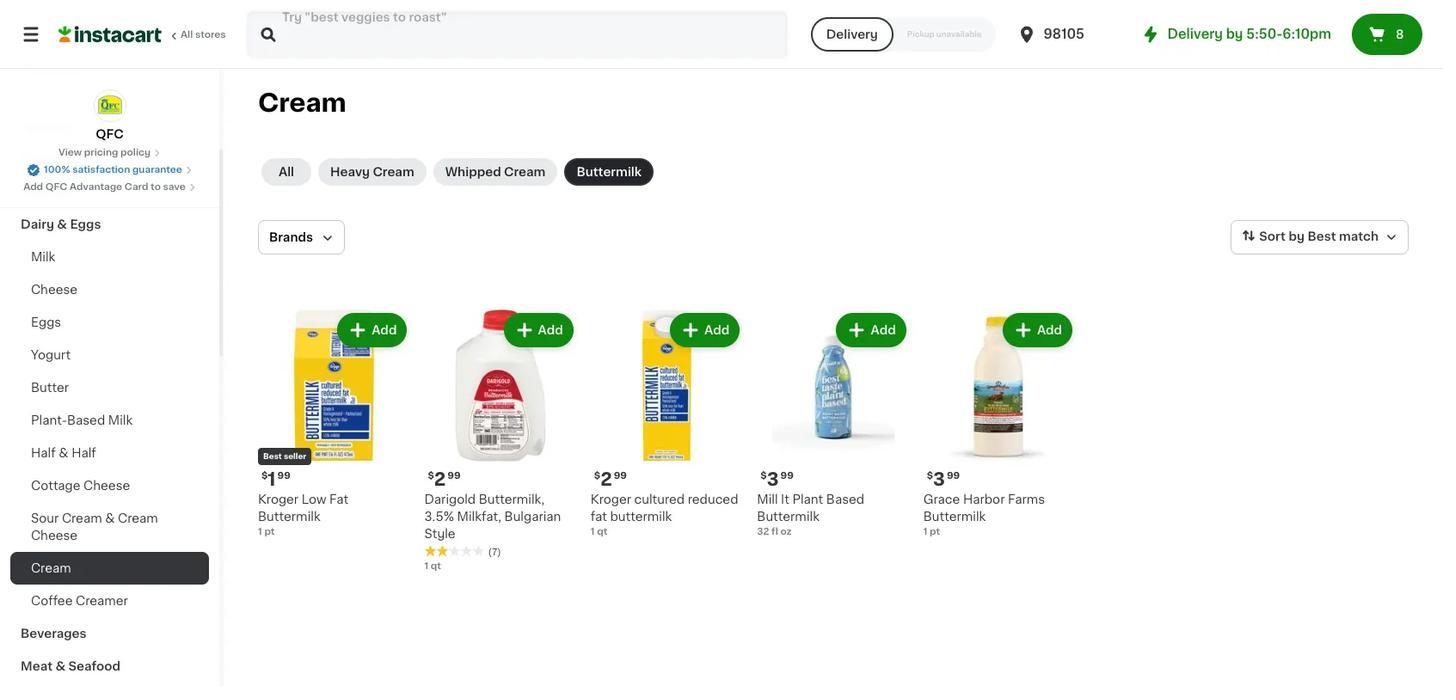 Task type: describe. For each thing, give the bounding box(es) containing it.
99 for kroger low fat buttermilk
[[278, 472, 291, 481]]

100% satisfaction guarantee button
[[27, 160, 193, 177]]

best seller
[[263, 453, 306, 461]]

lists link
[[10, 48, 209, 83]]

1 vertical spatial milk
[[108, 415, 133, 427]]

kroger cultured reduced fat buttermilk 1 qt
[[591, 494, 739, 537]]

dairy & eggs link
[[10, 208, 209, 241]]

heavy
[[330, 166, 370, 178]]

0 vertical spatial cheese
[[31, 284, 78, 296]]

98105 button
[[1017, 10, 1120, 59]]

3.5%
[[425, 511, 454, 523]]

whipped cream
[[445, 166, 546, 178]]

1 vertical spatial cheese
[[84, 480, 130, 492]]

view
[[58, 148, 82, 157]]

$ 2 99 for kroger cultured reduced fat buttermilk
[[594, 471, 627, 489]]

add button for harbor
[[1005, 315, 1071, 346]]

service type group
[[811, 17, 996, 52]]

buttermilk inside mill it plant based buttermilk 32 fl oz
[[757, 511, 820, 523]]

plant-based milk link
[[10, 404, 209, 437]]

low
[[302, 494, 327, 506]]

advantage
[[70, 182, 122, 192]]

thanksgiving link
[[10, 143, 209, 176]]

$ for grace harbor farms buttermilk
[[927, 472, 933, 481]]

yogurt
[[31, 349, 71, 361]]

8
[[1396, 28, 1404, 40]]

kroger low fat buttermilk 1 pt
[[258, 494, 349, 537]]

half & half
[[31, 447, 96, 459]]

0 horizontal spatial qt
[[431, 562, 441, 572]]

meat
[[21, 661, 53, 673]]

seller
[[284, 453, 306, 461]]

3 for grace
[[933, 471, 945, 489]]

1 inside kroger cultured reduced fat buttermilk 1 qt
[[591, 528, 595, 537]]

99 for grace harbor farms buttermilk
[[947, 472, 960, 481]]

qfc logo image
[[93, 89, 126, 122]]

cream down cottage cheese
[[62, 513, 102, 525]]

meat & seafood link
[[10, 650, 209, 683]]

cheese link
[[10, 274, 209, 306]]

style
[[425, 529, 456, 541]]

sour cream & cream cheese
[[31, 513, 158, 542]]

heavy cream link
[[318, 158, 426, 186]]

cheese inside the sour cream & cream cheese
[[31, 530, 78, 542]]

2 add button from the left
[[506, 315, 572, 346]]

coffee creamer
[[31, 595, 128, 607]]

cottage
[[31, 480, 80, 492]]

save
[[163, 182, 186, 192]]

kroger for 1
[[258, 494, 299, 506]]

reduced
[[688, 494, 739, 506]]

2 for darigold buttermilk, 3.5% milkfat, bulgarian style
[[434, 471, 446, 489]]

add for kroger low fat buttermilk
[[372, 324, 397, 336]]

99 for mill it plant based buttermilk
[[781, 472, 794, 481]]

2 half from the left
[[72, 447, 96, 459]]

2 for kroger cultured reduced fat buttermilk
[[601, 471, 612, 489]]

cottage cheese
[[31, 480, 130, 492]]

based inside mill it plant based buttermilk 32 fl oz
[[827, 494, 865, 506]]

5:50-
[[1247, 28, 1283, 40]]

meat & seafood
[[21, 661, 120, 673]]

all link
[[262, 158, 311, 186]]

Search field
[[248, 12, 787, 57]]

produce link
[[10, 176, 209, 208]]

coffee
[[31, 595, 73, 607]]

lists
[[48, 59, 78, 71]]

all stores link
[[59, 10, 227, 59]]

delivery for delivery
[[826, 28, 878, 40]]

bulgarian
[[505, 511, 561, 523]]

card
[[125, 182, 148, 192]]

1 down best seller
[[268, 471, 276, 489]]

pricing
[[84, 148, 118, 157]]

1 qt
[[425, 562, 441, 572]]

cottage cheese link
[[10, 470, 209, 502]]

match
[[1339, 231, 1379, 243]]

plant
[[793, 494, 824, 506]]

mill it plant based buttermilk 32 fl oz
[[757, 494, 865, 537]]

delivery button
[[811, 17, 894, 52]]

stores
[[195, 30, 226, 40]]

cultured
[[635, 494, 685, 506]]

fat
[[330, 494, 349, 506]]

& for half
[[59, 447, 68, 459]]

98105
[[1044, 28, 1085, 40]]

add button for cultured
[[672, 315, 738, 346]]

& for seafood
[[55, 661, 65, 673]]

add qfc advantage card to save
[[23, 182, 186, 192]]

qfc link
[[93, 89, 126, 143]]

fl
[[772, 528, 778, 537]]

brands
[[269, 231, 313, 243]]

1 down ★★★★★
[[425, 562, 429, 572]]

view pricing policy
[[58, 148, 151, 157]]

harbor
[[963, 494, 1005, 506]]

add for mill it plant based buttermilk
[[871, 324, 896, 336]]

fat
[[591, 511, 607, 523]]

add for grace harbor farms buttermilk
[[1037, 324, 1063, 336]]

half & half link
[[10, 437, 209, 470]]

add for kroger cultured reduced fat buttermilk
[[705, 324, 730, 336]]

buttermilk inside kroger low fat buttermilk 1 pt
[[258, 511, 321, 523]]

grace
[[924, 494, 960, 506]]

creamer
[[76, 595, 128, 607]]

pt for 3
[[930, 528, 940, 537]]

buttermilk link
[[565, 158, 654, 186]]

guarantee
[[132, 165, 182, 175]]

4 product group from the left
[[757, 310, 910, 540]]

cream up coffee
[[31, 563, 71, 575]]

add button for low
[[339, 315, 406, 346]]

dairy & eggs
[[21, 219, 101, 231]]

by for delivery
[[1226, 28, 1244, 40]]

all for all stores
[[181, 30, 193, 40]]

buttermilk inside the grace harbor farms buttermilk 1 pt
[[924, 511, 986, 523]]

eggs link
[[10, 306, 209, 339]]

butter link
[[10, 372, 209, 404]]

sort by
[[1260, 231, 1305, 243]]

plant-
[[31, 415, 67, 427]]

darigold buttermilk, 3.5% milkfat, bulgarian style
[[425, 494, 561, 541]]



Task type: vqa. For each thing, say whether or not it's contained in the screenshot.


Task type: locate. For each thing, give the bounding box(es) containing it.
pt inside the grace harbor farms buttermilk 1 pt
[[930, 528, 940, 537]]

butter
[[31, 382, 69, 394]]

0 vertical spatial best
[[1308, 231, 1337, 243]]

cream
[[258, 90, 346, 115], [373, 166, 414, 178], [504, 166, 546, 178], [62, 513, 102, 525], [118, 513, 158, 525], [31, 563, 71, 575]]

None search field
[[246, 10, 789, 59]]

$ for kroger cultured reduced fat buttermilk
[[594, 472, 601, 481]]

product group
[[258, 310, 411, 540], [425, 310, 577, 574], [591, 310, 744, 540], [757, 310, 910, 540], [924, 310, 1076, 540]]

$ down best seller
[[262, 472, 268, 481]]

0 horizontal spatial $ 3 99
[[761, 471, 794, 489]]

cream right whipped
[[504, 166, 546, 178]]

1 vertical spatial by
[[1289, 231, 1305, 243]]

$ inside $ 1 99
[[262, 472, 268, 481]]

cheese
[[31, 284, 78, 296], [84, 480, 130, 492], [31, 530, 78, 542]]

whipped cream link
[[433, 158, 558, 186]]

qfc down 100%
[[45, 182, 67, 192]]

0 horizontal spatial delivery
[[826, 28, 878, 40]]

satisfaction
[[72, 165, 130, 175]]

$ 2 99 up darigold
[[428, 471, 461, 489]]

1 vertical spatial eggs
[[31, 317, 61, 329]]

delivery by 5:50-6:10pm link
[[1140, 24, 1332, 45]]

1 horizontal spatial by
[[1289, 231, 1305, 243]]

1 inside the grace harbor farms buttermilk 1 pt
[[924, 528, 928, 537]]

1 vertical spatial all
[[279, 166, 294, 178]]

1 horizontal spatial based
[[827, 494, 865, 506]]

best inside field
[[1308, 231, 1337, 243]]

1 down grace
[[924, 528, 928, 537]]

2 up darigold
[[434, 471, 446, 489]]

milk inside "link"
[[31, 251, 55, 263]]

all
[[181, 30, 193, 40], [279, 166, 294, 178]]

qt down ★★★★★
[[431, 562, 441, 572]]

kroger
[[258, 494, 299, 506], [591, 494, 631, 506]]

0 vertical spatial qt
[[597, 528, 608, 537]]

0 horizontal spatial half
[[31, 447, 56, 459]]

99 down best seller
[[278, 472, 291, 481]]

kroger for 2
[[591, 494, 631, 506]]

cheese up eggs link
[[31, 284, 78, 296]]

99 up the it
[[781, 472, 794, 481]]

0 vertical spatial all
[[181, 30, 193, 40]]

& up the cottage
[[59, 447, 68, 459]]

beverages link
[[10, 618, 209, 650]]

$ up grace
[[927, 472, 933, 481]]

produce
[[21, 186, 73, 198]]

1 99 from the left
[[278, 472, 291, 481]]

qfc inside "link"
[[96, 128, 124, 140]]

mill
[[757, 494, 778, 506]]

qt down fat
[[597, 528, 608, 537]]

4 $ from the left
[[594, 472, 601, 481]]

2 pt from the left
[[930, 528, 940, 537]]

32
[[757, 528, 769, 537]]

0 horizontal spatial $ 2 99
[[428, 471, 461, 489]]

buttermilk,
[[479, 494, 545, 506]]

yogurt link
[[10, 339, 209, 372]]

1 product group from the left
[[258, 310, 411, 540]]

2 $ 2 99 from the left
[[594, 471, 627, 489]]

0 horizontal spatial pt
[[264, 528, 275, 537]]

thanksgiving
[[21, 153, 103, 165]]

qfc
[[96, 128, 124, 140], [45, 182, 67, 192]]

all stores
[[181, 30, 226, 40]]

best for best seller
[[263, 453, 282, 461]]

half
[[31, 447, 56, 459], [72, 447, 96, 459]]

$ 3 99 for mill
[[761, 471, 794, 489]]

recipes
[[21, 120, 71, 132]]

1 pt from the left
[[264, 528, 275, 537]]

pt down $ 1 99
[[264, 528, 275, 537]]

$ 3 99 for grace
[[927, 471, 960, 489]]

$ for darigold buttermilk, 3.5% milkfat, bulgarian style
[[428, 472, 434, 481]]

99 for kroger cultured reduced fat buttermilk
[[614, 472, 627, 481]]

100% satisfaction guarantee
[[44, 165, 182, 175]]

5 $ from the left
[[927, 472, 933, 481]]

1 3 from the left
[[767, 471, 779, 489]]

best
[[1308, 231, 1337, 243], [263, 453, 282, 461]]

5 add button from the left
[[1005, 315, 1071, 346]]

best for best match
[[1308, 231, 1337, 243]]

$ 2 99 up fat
[[594, 471, 627, 489]]

& right dairy
[[57, 219, 67, 231]]

$ 2 99
[[428, 471, 461, 489], [594, 471, 627, 489]]

0 horizontal spatial based
[[67, 415, 105, 427]]

0 horizontal spatial kroger
[[258, 494, 299, 506]]

2 99 from the left
[[448, 472, 461, 481]]

2
[[434, 471, 446, 489], [601, 471, 612, 489]]

3 up the mill
[[767, 471, 779, 489]]

4 add button from the left
[[838, 315, 905, 346]]

1 horizontal spatial half
[[72, 447, 96, 459]]

1 horizontal spatial kroger
[[591, 494, 631, 506]]

1 down fat
[[591, 528, 595, 537]]

best left seller
[[263, 453, 282, 461]]

5 99 from the left
[[947, 472, 960, 481]]

0 horizontal spatial all
[[181, 30, 193, 40]]

beverages
[[21, 628, 87, 640]]

99 up buttermilk
[[614, 472, 627, 481]]

&
[[57, 219, 67, 231], [59, 447, 68, 459], [105, 513, 115, 525], [55, 661, 65, 673]]

2 product group from the left
[[425, 310, 577, 574]]

half down the 'plant-'
[[31, 447, 56, 459]]

0 horizontal spatial eggs
[[31, 317, 61, 329]]

0 horizontal spatial qfc
[[45, 182, 67, 192]]

milkfat,
[[457, 511, 502, 523]]

$ up darigold
[[428, 472, 434, 481]]

best left match
[[1308, 231, 1337, 243]]

sour
[[31, 513, 59, 525]]

1 2 from the left
[[434, 471, 446, 489]]

2 kroger from the left
[[591, 494, 631, 506]]

coffee creamer link
[[10, 585, 209, 618]]

by left 5:50-
[[1226, 28, 1244, 40]]

delivery for delivery by 5:50-6:10pm
[[1168, 28, 1223, 40]]

qfc up view pricing policy link
[[96, 128, 124, 140]]

milk down dairy
[[31, 251, 55, 263]]

seafood
[[68, 661, 120, 673]]

0 horizontal spatial milk
[[31, 251, 55, 263]]

2 3 from the left
[[933, 471, 945, 489]]

$ 1 99
[[262, 471, 291, 489]]

1 horizontal spatial milk
[[108, 415, 133, 427]]

1 half from the left
[[31, 447, 56, 459]]

1 horizontal spatial pt
[[930, 528, 940, 537]]

1 horizontal spatial $ 3 99
[[927, 471, 960, 489]]

0 vertical spatial based
[[67, 415, 105, 427]]

by right sort
[[1289, 231, 1305, 243]]

qt
[[597, 528, 608, 537], [431, 562, 441, 572]]

by inside field
[[1289, 231, 1305, 243]]

1 $ from the left
[[262, 472, 268, 481]]

cream right heavy
[[373, 166, 414, 178]]

$ 2 99 for darigold buttermilk, 3.5% milkfat, bulgarian style
[[428, 471, 461, 489]]

delivery by 5:50-6:10pm
[[1168, 28, 1332, 40]]

2 up fat
[[601, 471, 612, 489]]

all for all
[[279, 166, 294, 178]]

add button for it
[[838, 315, 905, 346]]

& inside the sour cream & cream cheese
[[105, 513, 115, 525]]

add for darigold buttermilk, 3.5% milkfat, bulgarian style
[[538, 324, 563, 336]]

& for eggs
[[57, 219, 67, 231]]

cream inside 'link'
[[504, 166, 546, 178]]

2 $ 3 99 from the left
[[927, 471, 960, 489]]

& inside "link"
[[59, 447, 68, 459]]

pt inside kroger low fat buttermilk 1 pt
[[264, 528, 275, 537]]

(7)
[[488, 548, 501, 558]]

based right the plant
[[827, 494, 865, 506]]

5 product group from the left
[[924, 310, 1076, 540]]

$ 3 99
[[761, 471, 794, 489], [927, 471, 960, 489]]

1 $ 2 99 from the left
[[428, 471, 461, 489]]

3 add button from the left
[[672, 315, 738, 346]]

pt for 1
[[264, 528, 275, 537]]

2 2 from the left
[[601, 471, 612, 489]]

cheese down half & half "link"
[[84, 480, 130, 492]]

cream up "all" link
[[258, 90, 346, 115]]

2 $ from the left
[[428, 472, 434, 481]]

$ for kroger low fat buttermilk
[[262, 472, 268, 481]]

1 horizontal spatial 3
[[933, 471, 945, 489]]

eggs inside "link"
[[70, 219, 101, 231]]

3 99 from the left
[[781, 472, 794, 481]]

qt inside kroger cultured reduced fat buttermilk 1 qt
[[597, 528, 608, 537]]

1 add button from the left
[[339, 315, 406, 346]]

100%
[[44, 165, 70, 175]]

based up half & half
[[67, 415, 105, 427]]

99 up darigold
[[448, 472, 461, 481]]

$ 3 99 up the it
[[761, 471, 794, 489]]

cream down the 'cottage cheese' link
[[118, 513, 158, 525]]

★★★★★
[[425, 546, 485, 558]]

heavy cream
[[330, 166, 414, 178]]

darigold
[[425, 494, 476, 506]]

kroger inside kroger low fat buttermilk 1 pt
[[258, 494, 299, 506]]

farms
[[1008, 494, 1045, 506]]

1 horizontal spatial qt
[[597, 528, 608, 537]]

kroger up fat
[[591, 494, 631, 506]]

cream link
[[10, 552, 209, 585]]

$ for mill it plant based buttermilk
[[761, 472, 767, 481]]

$
[[262, 472, 268, 481], [428, 472, 434, 481], [761, 472, 767, 481], [594, 472, 601, 481], [927, 472, 933, 481]]

best match
[[1308, 231, 1379, 243]]

1 horizontal spatial 2
[[601, 471, 612, 489]]

& down the 'cottage cheese' link
[[105, 513, 115, 525]]

kroger inside kroger cultured reduced fat buttermilk 1 qt
[[591, 494, 631, 506]]

3 up grace
[[933, 471, 945, 489]]

3 for mill
[[767, 471, 779, 489]]

1 down $ 1 99
[[258, 528, 262, 537]]

& right meat
[[55, 661, 65, 673]]

3 $ from the left
[[761, 472, 767, 481]]

milk up half & half "link"
[[108, 415, 133, 427]]

99 up grace
[[947, 472, 960, 481]]

recipes link
[[10, 110, 209, 143]]

eggs down advantage
[[70, 219, 101, 231]]

1 vertical spatial best
[[263, 453, 282, 461]]

$ up the mill
[[761, 472, 767, 481]]

0 vertical spatial milk
[[31, 251, 55, 263]]

milk
[[31, 251, 55, 263], [108, 415, 133, 427]]

oz
[[781, 528, 792, 537]]

delivery inside "button"
[[826, 28, 878, 40]]

product group containing 1
[[258, 310, 411, 540]]

0 horizontal spatial by
[[1226, 28, 1244, 40]]

Best match Sort by field
[[1231, 220, 1409, 255]]

1 horizontal spatial best
[[1308, 231, 1337, 243]]

1 kroger from the left
[[258, 494, 299, 506]]

plant-based milk
[[31, 415, 133, 427]]

6:10pm
[[1283, 28, 1332, 40]]

99 for darigold buttermilk, 3.5% milkfat, bulgarian style
[[448, 472, 461, 481]]

3 product group from the left
[[591, 310, 744, 540]]

all left stores
[[181, 30, 193, 40]]

dairy
[[21, 219, 54, 231]]

policy
[[120, 148, 151, 157]]

& inside "link"
[[57, 219, 67, 231]]

1 inside kroger low fat buttermilk 1 pt
[[258, 528, 262, 537]]

0 horizontal spatial 3
[[767, 471, 779, 489]]

1 horizontal spatial qfc
[[96, 128, 124, 140]]

1 vertical spatial qfc
[[45, 182, 67, 192]]

0 horizontal spatial best
[[263, 453, 282, 461]]

1 horizontal spatial eggs
[[70, 219, 101, 231]]

4 99 from the left
[[614, 472, 627, 481]]

milk link
[[10, 241, 209, 274]]

buttermilk
[[610, 511, 672, 523]]

whipped
[[445, 166, 501, 178]]

by for sort
[[1289, 231, 1305, 243]]

sour cream & cream cheese link
[[10, 502, 209, 552]]

it
[[781, 494, 790, 506]]

8 button
[[1352, 14, 1423, 55]]

add
[[23, 182, 43, 192], [372, 324, 397, 336], [538, 324, 563, 336], [705, 324, 730, 336], [871, 324, 896, 336], [1037, 324, 1063, 336]]

grace harbor farms buttermilk 1 pt
[[924, 494, 1045, 537]]

$ up fat
[[594, 472, 601, 481]]

0 vertical spatial by
[[1226, 28, 1244, 40]]

1 horizontal spatial $ 2 99
[[594, 471, 627, 489]]

1 vertical spatial based
[[827, 494, 865, 506]]

0 vertical spatial qfc
[[96, 128, 124, 140]]

half down 'plant-based milk'
[[72, 447, 96, 459]]

0 horizontal spatial 2
[[434, 471, 446, 489]]

2 vertical spatial cheese
[[31, 530, 78, 542]]

to
[[151, 182, 161, 192]]

$ 3 99 up grace
[[927, 471, 960, 489]]

1 horizontal spatial all
[[279, 166, 294, 178]]

1 horizontal spatial delivery
[[1168, 28, 1223, 40]]

kroger down $ 1 99
[[258, 494, 299, 506]]

eggs up yogurt
[[31, 317, 61, 329]]

0 vertical spatial eggs
[[70, 219, 101, 231]]

99 inside $ 1 99
[[278, 472, 291, 481]]

1 $ 3 99 from the left
[[761, 471, 794, 489]]

1 vertical spatial qt
[[431, 562, 441, 572]]

cheese down sour
[[31, 530, 78, 542]]

all left heavy
[[279, 166, 294, 178]]

pt down grace
[[930, 528, 940, 537]]

instacart logo image
[[59, 24, 162, 45]]

buttermilk
[[577, 166, 642, 178], [258, 511, 321, 523], [757, 511, 820, 523], [924, 511, 986, 523]]



